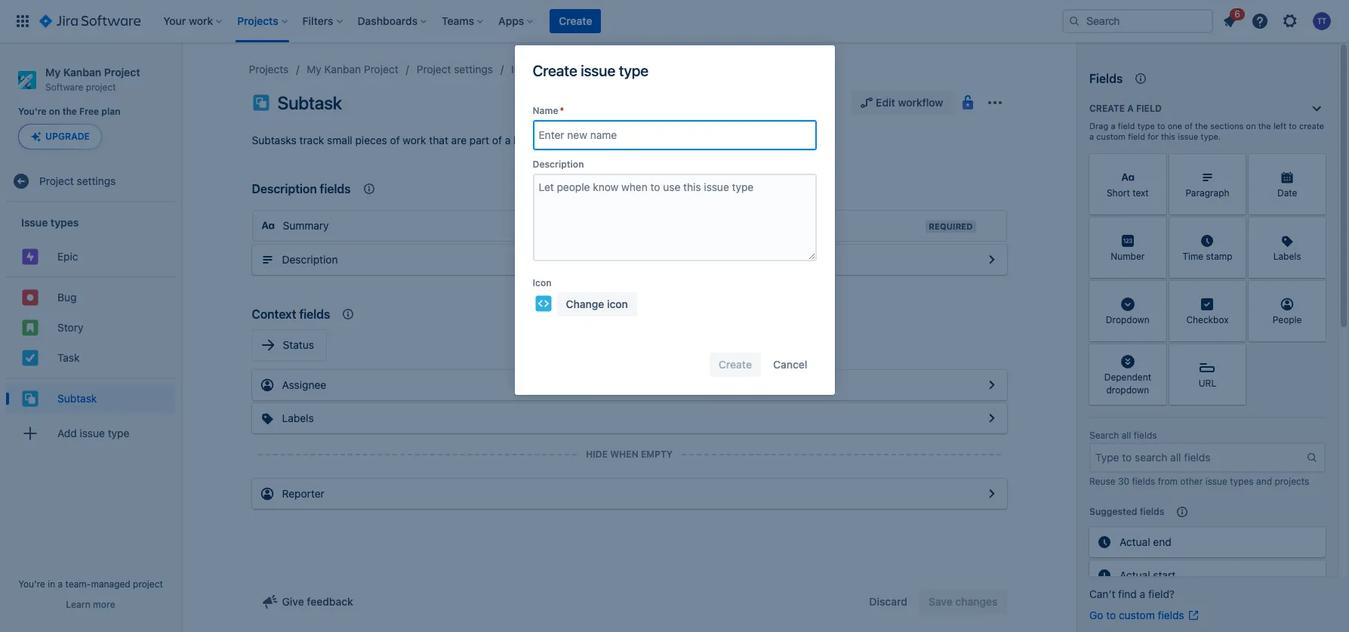 Task type: locate. For each thing, give the bounding box(es) containing it.
1 horizontal spatial issue types
[[511, 63, 567, 76]]

1 vertical spatial you're
[[18, 578, 45, 590]]

issue inside button
[[80, 427, 105, 439]]

custom down drag
[[1097, 131, 1126, 141]]

workflow
[[898, 96, 944, 109]]

1 vertical spatial open field configuration image
[[983, 485, 1001, 503]]

the left free
[[62, 106, 77, 117]]

create
[[559, 14, 592, 27], [533, 62, 577, 79], [1090, 103, 1125, 114]]

issue up name at the top of page
[[511, 63, 537, 76]]

pieces
[[355, 134, 387, 146]]

0 vertical spatial field
[[1136, 103, 1162, 114]]

are
[[451, 134, 467, 146]]

upgrade
[[45, 131, 90, 142]]

project
[[364, 63, 399, 76], [417, 63, 451, 76], [104, 66, 140, 79], [39, 174, 74, 187]]

context
[[252, 307, 296, 321]]

0 horizontal spatial issue type icon image
[[252, 94, 270, 112]]

0 vertical spatial issue
[[511, 63, 537, 76]]

to right left at the right of the page
[[1289, 121, 1297, 131]]

Type to search all fields text field
[[1091, 444, 1306, 471]]

issue type icon image inside create issue type dialog
[[534, 294, 552, 312]]

fields left more information about the context fields icon
[[320, 182, 351, 196]]

1 vertical spatial issue
[[21, 216, 48, 229]]

assignee button
[[252, 370, 1007, 400]]

bug
[[57, 291, 77, 304]]

create inside create button
[[559, 14, 592, 27]]

actual for actual end
[[1120, 535, 1151, 548]]

type down the subtask 'link'
[[108, 427, 129, 439]]

1 group from the top
[[6, 203, 175, 458]]

0 vertical spatial subtask
[[278, 92, 342, 113]]

project settings down upgrade on the left of the page
[[39, 174, 116, 187]]

issue type icon image down projects link
[[252, 94, 270, 112]]

of right part
[[492, 134, 502, 146]]

task.
[[545, 134, 568, 146]]

actual start
[[1120, 569, 1176, 581]]

open field configuration image inside reporter button
[[983, 485, 1001, 503]]

labels up 'people'
[[1274, 251, 1302, 262]]

project right managed
[[133, 578, 163, 590]]

upgrade button
[[19, 125, 101, 149]]

1 vertical spatial on
[[1246, 121, 1256, 131]]

kanban up software at the left of page
[[63, 66, 101, 79]]

work
[[403, 134, 426, 146]]

my right projects
[[307, 63, 322, 76]]

subtask group
[[6, 378, 175, 419]]

1 vertical spatial project settings
[[39, 174, 116, 187]]

2 vertical spatial description
[[282, 253, 338, 266]]

0 vertical spatial custom
[[1097, 131, 1126, 141]]

create issue type dialog
[[515, 45, 835, 395]]

kanban inside my kanban project software project
[[63, 66, 101, 79]]

0 horizontal spatial settings
[[77, 174, 116, 187]]

learn more button
[[66, 599, 115, 611]]

project up that
[[417, 63, 451, 76]]

can't
[[1090, 587, 1116, 600]]

1 vertical spatial type
[[1138, 121, 1155, 131]]

2 horizontal spatial types
[[1230, 476, 1254, 487]]

1 vertical spatial create
[[533, 62, 577, 79]]

on
[[49, 106, 60, 117], [1246, 121, 1256, 131]]

0 horizontal spatial type
[[108, 427, 129, 439]]

of left work
[[390, 134, 400, 146]]

edit workflow
[[876, 96, 944, 109]]

jira software image
[[39, 12, 141, 30], [39, 12, 141, 30]]

suggested
[[1090, 506, 1138, 517]]

open field configuration image inside labels button
[[983, 409, 1001, 427]]

1 actual from the top
[[1120, 535, 1151, 548]]

issue types up epic
[[21, 216, 79, 229]]

type inside button
[[108, 427, 129, 439]]

people
[[1273, 314, 1302, 326]]

a right find
[[1140, 587, 1146, 600]]

2 group from the top
[[6, 277, 175, 378]]

1 vertical spatial settings
[[77, 174, 116, 187]]

description down the summary
[[282, 253, 338, 266]]

1 horizontal spatial subtask
[[278, 92, 342, 113]]

types
[[540, 63, 567, 76], [50, 216, 79, 229], [1230, 476, 1254, 487]]

more information about the suggested fields image
[[1174, 503, 1192, 521]]

story link
[[6, 313, 175, 343]]

group
[[6, 203, 175, 458], [6, 277, 175, 378]]

open field configuration image inside "assignee" button
[[983, 376, 1001, 394]]

in
[[48, 578, 55, 590]]

0 horizontal spatial project
[[86, 81, 116, 93]]

my inside my kanban project software project
[[45, 66, 61, 79]]

open field configuration image inside description button
[[983, 251, 1001, 269]]

a down drag
[[1090, 131, 1094, 141]]

my kanban project software project
[[45, 66, 140, 93]]

open field configuration image
[[983, 409, 1001, 427], [983, 485, 1001, 503]]

0 vertical spatial create
[[559, 14, 592, 27]]

1 open field configuration image from the top
[[983, 251, 1001, 269]]

1 vertical spatial open field configuration image
[[983, 376, 1001, 394]]

custom down "can't find a field?"
[[1119, 609, 1155, 621]]

custom inside drag a field type to one of the sections on the left to create a custom field for this issue type.
[[1097, 131, 1126, 141]]

1 horizontal spatial kanban
[[324, 63, 361, 76]]

0 vertical spatial project settings
[[417, 63, 493, 76]]

project up plan
[[86, 81, 116, 93]]

fields left this link will be opened in a new tab image
[[1158, 609, 1185, 621]]

add issue type image
[[21, 425, 39, 443]]

project
[[86, 81, 116, 93], [133, 578, 163, 590]]

issue down one at top
[[1178, 131, 1199, 141]]

primary element
[[9, 0, 1062, 42]]

dependent dropdown
[[1105, 371, 1152, 396]]

0 horizontal spatial subtask
[[57, 392, 97, 405]]

0 vertical spatial project settings link
[[417, 60, 493, 79]]

issue types inside group
[[21, 216, 79, 229]]

a left the larger
[[505, 134, 511, 146]]

1 horizontal spatial settings
[[454, 63, 493, 76]]

0 vertical spatial description
[[533, 159, 584, 170]]

kanban up small
[[324, 63, 361, 76]]

more information about the context fields image
[[360, 180, 378, 198]]

kanban for my kanban project
[[324, 63, 361, 76]]

description inside button
[[282, 253, 338, 266]]

you're left in
[[18, 578, 45, 590]]

1 vertical spatial subtask
[[57, 392, 97, 405]]

1 horizontal spatial project
[[133, 578, 163, 590]]

1 you're from the top
[[18, 106, 47, 117]]

create button
[[550, 9, 601, 33]]

create
[[1300, 121, 1325, 131]]

the
[[62, 106, 77, 117], [1195, 121, 1208, 131], [1259, 121, 1271, 131]]

fields
[[320, 182, 351, 196], [299, 307, 330, 321], [1134, 430, 1157, 441], [1132, 476, 1156, 487], [1140, 506, 1165, 517], [1158, 609, 1185, 621]]

1 horizontal spatial project settings link
[[417, 60, 493, 79]]

issue up epic link
[[21, 216, 48, 229]]

suggested fields
[[1090, 506, 1165, 517]]

1 horizontal spatial the
[[1195, 121, 1208, 131]]

create inside create issue type dialog
[[533, 62, 577, 79]]

my for my kanban project
[[307, 63, 322, 76]]

of
[[1185, 121, 1193, 131], [390, 134, 400, 146], [492, 134, 502, 146]]

1 vertical spatial field
[[1118, 121, 1135, 131]]

0 vertical spatial actual
[[1120, 535, 1151, 548]]

my up software at the left of page
[[45, 66, 61, 79]]

issue types up name at the top of page
[[511, 63, 567, 76]]

2 horizontal spatial type
[[1138, 121, 1155, 131]]

open field configuration image for assignee
[[983, 376, 1001, 394]]

0 horizontal spatial labels
[[282, 412, 314, 424]]

2 you're from the top
[[18, 578, 45, 590]]

types left and
[[1230, 476, 1254, 487]]

1 vertical spatial labels
[[282, 412, 314, 424]]

0 horizontal spatial of
[[390, 134, 400, 146]]

1 vertical spatial project
[[133, 578, 163, 590]]

create up name *
[[533, 62, 577, 79]]

0 horizontal spatial my
[[45, 66, 61, 79]]

to right go
[[1106, 609, 1116, 621]]

2 actual from the top
[[1120, 569, 1151, 581]]

issue right 'other'
[[1206, 476, 1228, 487]]

issue down create button
[[581, 62, 616, 79]]

the left left at the right of the page
[[1259, 121, 1271, 131]]

actual for actual start
[[1120, 569, 1151, 581]]

and
[[1257, 476, 1272, 487]]

of inside drag a field type to one of the sections on the left to create a custom field for this issue type.
[[1185, 121, 1193, 131]]

fields
[[1090, 72, 1123, 85]]

0 vertical spatial types
[[540, 63, 567, 76]]

0 horizontal spatial the
[[62, 106, 77, 117]]

1 horizontal spatial types
[[540, 63, 567, 76]]

subtask up 'add'
[[57, 392, 97, 405]]

more information about the fields image
[[1132, 69, 1150, 88]]

create up create issue type
[[559, 14, 592, 27]]

reporter button
[[252, 479, 1007, 509]]

type down create banner
[[619, 62, 649, 79]]

1 horizontal spatial type
[[619, 62, 649, 79]]

2 vertical spatial type
[[108, 427, 129, 439]]

description up the summary
[[252, 182, 317, 196]]

the up the type.
[[1195, 121, 1208, 131]]

a
[[1128, 103, 1134, 114], [1111, 121, 1116, 131], [1090, 131, 1094, 141], [505, 134, 511, 146], [58, 578, 63, 590], [1140, 587, 1146, 600]]

0 vertical spatial open field configuration image
[[983, 251, 1001, 269]]

feedback
[[307, 595, 353, 608]]

project settings link down upgrade on the left of the page
[[6, 166, 175, 197]]

story
[[57, 321, 83, 334]]

time stamp
[[1183, 251, 1233, 262]]

you're on the free plan
[[18, 106, 120, 117]]

type up for
[[1138, 121, 1155, 131]]

description
[[533, 159, 584, 170], [252, 182, 317, 196], [282, 253, 338, 266]]

add issue type button
[[6, 419, 175, 449]]

2 horizontal spatial of
[[1185, 121, 1193, 131]]

reuse 30 fields from other issue types and projects
[[1090, 476, 1310, 487]]

my kanban project
[[307, 63, 399, 76]]

1 horizontal spatial issue type icon image
[[534, 294, 552, 312]]

1 horizontal spatial my
[[307, 63, 322, 76]]

of right one at top
[[1185, 121, 1193, 131]]

0 horizontal spatial types
[[50, 216, 79, 229]]

open field configuration image
[[983, 251, 1001, 269], [983, 376, 1001, 394]]

issue
[[511, 63, 537, 76], [21, 216, 48, 229]]

actual
[[1120, 535, 1151, 548], [1120, 569, 1151, 581]]

subtask up 'track'
[[278, 92, 342, 113]]

project up plan
[[104, 66, 140, 79]]

small
[[327, 134, 352, 146]]

0 vertical spatial issue type icon image
[[252, 94, 270, 112]]

2 open field configuration image from the top
[[983, 485, 1001, 503]]

number
[[1111, 251, 1145, 262]]

type.
[[1201, 131, 1221, 141]]

actual left 'end'
[[1120, 535, 1151, 548]]

1 vertical spatial description
[[252, 182, 317, 196]]

1 vertical spatial custom
[[1119, 609, 1155, 621]]

projects
[[1275, 476, 1310, 487]]

project settings link up are
[[417, 60, 493, 79]]

0 vertical spatial project
[[86, 81, 116, 93]]

field up for
[[1136, 103, 1162, 114]]

0 vertical spatial settings
[[454, 63, 493, 76]]

fields right "all"
[[1134, 430, 1157, 441]]

one
[[1168, 121, 1183, 131]]

dropdown
[[1107, 384, 1149, 396]]

types up epic
[[50, 216, 79, 229]]

0 horizontal spatial project settings link
[[6, 166, 175, 197]]

type inside dialog
[[619, 62, 649, 79]]

1 horizontal spatial project settings
[[417, 63, 493, 76]]

1 vertical spatial actual
[[1120, 569, 1151, 581]]

issue type icon image down icon
[[534, 294, 552, 312]]

0 vertical spatial labels
[[1274, 251, 1302, 262]]

1 horizontal spatial to
[[1158, 121, 1166, 131]]

context fields
[[252, 307, 330, 321]]

group containing bug
[[6, 277, 175, 378]]

2 vertical spatial create
[[1090, 103, 1125, 114]]

0 horizontal spatial issue types
[[21, 216, 79, 229]]

left
[[1274, 121, 1287, 131]]

on up "upgrade" button
[[49, 106, 60, 117]]

you're
[[18, 106, 47, 117], [18, 578, 45, 590]]

description fields
[[252, 182, 351, 196]]

field down create a field
[[1118, 121, 1135, 131]]

0 vertical spatial on
[[49, 106, 60, 117]]

description down task. at the top of the page
[[533, 159, 584, 170]]

actual up "can't find a field?"
[[1120, 569, 1151, 581]]

my for my kanban project software project
[[45, 66, 61, 79]]

group containing issue types
[[6, 203, 175, 458]]

settings down upgrade on the left of the page
[[77, 174, 116, 187]]

create up drag
[[1090, 103, 1125, 114]]

settings left issue types link
[[454, 63, 493, 76]]

1 horizontal spatial of
[[492, 134, 502, 146]]

issue type icon image
[[252, 94, 270, 112], [534, 294, 552, 312]]

2 vertical spatial field
[[1128, 131, 1146, 141]]

sections
[[1211, 121, 1244, 131]]

2 horizontal spatial the
[[1259, 121, 1271, 131]]

subtask
[[278, 92, 342, 113], [57, 392, 97, 405]]

this link will be opened in a new tab image
[[1188, 609, 1200, 621]]

0 vertical spatial you're
[[18, 106, 47, 117]]

0 vertical spatial issue types
[[511, 63, 567, 76]]

1 vertical spatial issue type icon image
[[534, 294, 552, 312]]

1 open field configuration image from the top
[[983, 409, 1001, 427]]

2 open field configuration image from the top
[[983, 376, 1001, 394]]

types up name *
[[540, 63, 567, 76]]

add
[[57, 427, 77, 439]]

my kanban project link
[[307, 60, 399, 79]]

on right sections on the right top
[[1246, 121, 1256, 131]]

icon
[[533, 277, 552, 288]]

you're up "upgrade" button
[[18, 106, 47, 117]]

open field configuration image for labels
[[983, 409, 1001, 427]]

project settings up are
[[417, 63, 493, 76]]

issue right 'add'
[[80, 427, 105, 439]]

to up this
[[1158, 121, 1166, 131]]

field left for
[[1128, 131, 1146, 141]]

0 horizontal spatial kanban
[[63, 66, 101, 79]]

0 vertical spatial open field configuration image
[[983, 409, 1001, 427]]

labels down assignee
[[282, 412, 314, 424]]

drag
[[1090, 121, 1109, 131]]

0 vertical spatial type
[[619, 62, 649, 79]]

1 vertical spatial types
[[50, 216, 79, 229]]

1 horizontal spatial on
[[1246, 121, 1256, 131]]

1 vertical spatial issue types
[[21, 216, 79, 229]]

issue
[[581, 62, 616, 79], [1178, 131, 1199, 141], [80, 427, 105, 439], [1206, 476, 1228, 487]]

field
[[1136, 103, 1162, 114], [1118, 121, 1135, 131], [1128, 131, 1146, 141]]



Task type: vqa. For each thing, say whether or not it's contained in the screenshot.
Mark
no



Task type: describe. For each thing, give the bounding box(es) containing it.
Enter new name field
[[534, 122, 815, 149]]

from
[[1158, 476, 1178, 487]]

track
[[299, 134, 324, 146]]

fields right 30
[[1132, 476, 1156, 487]]

issue inside dialog
[[581, 62, 616, 79]]

search image
[[1069, 15, 1081, 27]]

drag a field type to one of the sections on the left to create a custom field for this issue type.
[[1090, 121, 1325, 141]]

Search field
[[1062, 9, 1214, 33]]

discard
[[869, 595, 908, 608]]

this
[[1161, 131, 1176, 141]]

checkbox
[[1187, 314, 1229, 326]]

larger
[[514, 134, 542, 146]]

free
[[79, 106, 99, 117]]

that
[[429, 134, 448, 146]]

create a field
[[1090, 103, 1162, 114]]

task
[[57, 351, 80, 364]]

open field configuration image for reporter
[[983, 485, 1001, 503]]

0 horizontal spatial issue
[[21, 216, 48, 229]]

projects link
[[249, 60, 289, 79]]

can't find a field?
[[1090, 587, 1175, 600]]

search all fields
[[1090, 430, 1157, 441]]

actual end
[[1120, 535, 1172, 548]]

type for add issue type
[[108, 427, 129, 439]]

edit workflow button
[[852, 91, 953, 115]]

a down more information about the fields image
[[1128, 103, 1134, 114]]

reuse
[[1090, 476, 1116, 487]]

create issue type
[[533, 62, 649, 79]]

0 horizontal spatial to
[[1106, 609, 1116, 621]]

status
[[283, 338, 314, 351]]

custom inside go to custom fields link
[[1119, 609, 1155, 621]]

go to custom fields link
[[1090, 608, 1200, 623]]

on inside drag a field type to one of the sections on the left to create a custom field for this issue type.
[[1246, 121, 1256, 131]]

give feedback
[[282, 595, 353, 608]]

change icon
[[566, 298, 628, 310]]

subtask link
[[6, 384, 175, 414]]

1 horizontal spatial issue
[[511, 63, 537, 76]]

task link
[[6, 343, 175, 373]]

2 horizontal spatial to
[[1289, 121, 1297, 131]]

fields left more information about the context fields image
[[299, 307, 330, 321]]

project up pieces
[[364, 63, 399, 76]]

Description text field
[[533, 174, 817, 261]]

for
[[1148, 131, 1159, 141]]

fields left 'more information about the suggested fields' image
[[1140, 506, 1165, 517]]

epic
[[57, 250, 78, 263]]

labels button
[[252, 403, 1007, 433]]

0 horizontal spatial on
[[49, 106, 60, 117]]

date
[[1278, 188, 1298, 199]]

1 vertical spatial project settings link
[[6, 166, 175, 197]]

you're in a team-managed project
[[18, 578, 163, 590]]

url
[[1199, 378, 1217, 389]]

go to custom fields
[[1090, 609, 1185, 621]]

end
[[1153, 535, 1172, 548]]

2 vertical spatial types
[[1230, 476, 1254, 487]]

project inside my kanban project software project
[[104, 66, 140, 79]]

*
[[560, 105, 564, 116]]

project inside my kanban project software project
[[86, 81, 116, 93]]

subtasks
[[252, 134, 297, 146]]

give feedback button
[[252, 590, 362, 614]]

short
[[1107, 188, 1130, 199]]

description inside create issue type dialog
[[533, 159, 584, 170]]

open field configuration image for description
[[983, 251, 1001, 269]]

start
[[1153, 569, 1176, 581]]

more information about the context fields image
[[339, 305, 358, 323]]

type for create issue type
[[619, 62, 649, 79]]

issue inside drag a field type to one of the sections on the left to create a custom field for this issue type.
[[1178, 131, 1199, 141]]

create banner
[[0, 0, 1349, 42]]

change icon button
[[557, 292, 637, 316]]

6
[[1235, 8, 1241, 20]]

labels inside button
[[282, 412, 314, 424]]

more
[[93, 599, 115, 610]]

subtasks track small pieces of work that are part of a larger task.
[[252, 134, 568, 146]]

managed
[[91, 578, 130, 590]]

issue types for group containing issue types
[[21, 216, 79, 229]]

field?
[[1149, 587, 1175, 600]]

find
[[1118, 587, 1137, 600]]

you're for you're in a team-managed project
[[18, 578, 45, 590]]

add issue type
[[57, 427, 129, 439]]

other
[[1181, 476, 1203, 487]]

fields inside go to custom fields link
[[1158, 609, 1185, 621]]

actual end button
[[1090, 527, 1326, 557]]

subtask inside 'link'
[[57, 392, 97, 405]]

0 horizontal spatial project settings
[[39, 174, 116, 187]]

issue types for issue types link
[[511, 63, 567, 76]]

cancel button
[[764, 353, 817, 377]]

team-
[[65, 578, 91, 590]]

learn more
[[66, 599, 115, 610]]

30
[[1118, 476, 1130, 487]]

field for drag
[[1118, 121, 1135, 131]]

type inside drag a field type to one of the sections on the left to create a custom field for this issue type.
[[1138, 121, 1155, 131]]

create for create issue type
[[533, 62, 577, 79]]

discard button
[[860, 590, 917, 614]]

software
[[45, 81, 83, 93]]

project down "upgrade" button
[[39, 174, 74, 187]]

issue types link
[[511, 60, 567, 79]]

paragraph
[[1186, 188, 1230, 199]]

a right in
[[58, 578, 63, 590]]

you're for you're on the free plan
[[18, 106, 47, 117]]

create for create a field
[[1090, 103, 1125, 114]]

go
[[1090, 609, 1104, 621]]

name
[[533, 105, 558, 116]]

edit
[[876, 96, 895, 109]]

cancel
[[773, 358, 808, 371]]

kanban for my kanban project software project
[[63, 66, 101, 79]]

icon
[[607, 298, 628, 310]]

a right drag
[[1111, 121, 1116, 131]]

actual start button
[[1090, 560, 1326, 590]]

epic link
[[6, 242, 175, 272]]

field for create
[[1136, 103, 1162, 114]]

required
[[929, 221, 973, 231]]

dropdown
[[1106, 314, 1150, 326]]

text
[[1133, 188, 1149, 199]]

create for create
[[559, 14, 592, 27]]

give
[[282, 595, 304, 608]]

short text
[[1107, 188, 1149, 199]]

description button
[[252, 245, 1007, 275]]

projects
[[249, 63, 289, 76]]

1 horizontal spatial labels
[[1274, 251, 1302, 262]]

name *
[[533, 105, 564, 116]]



